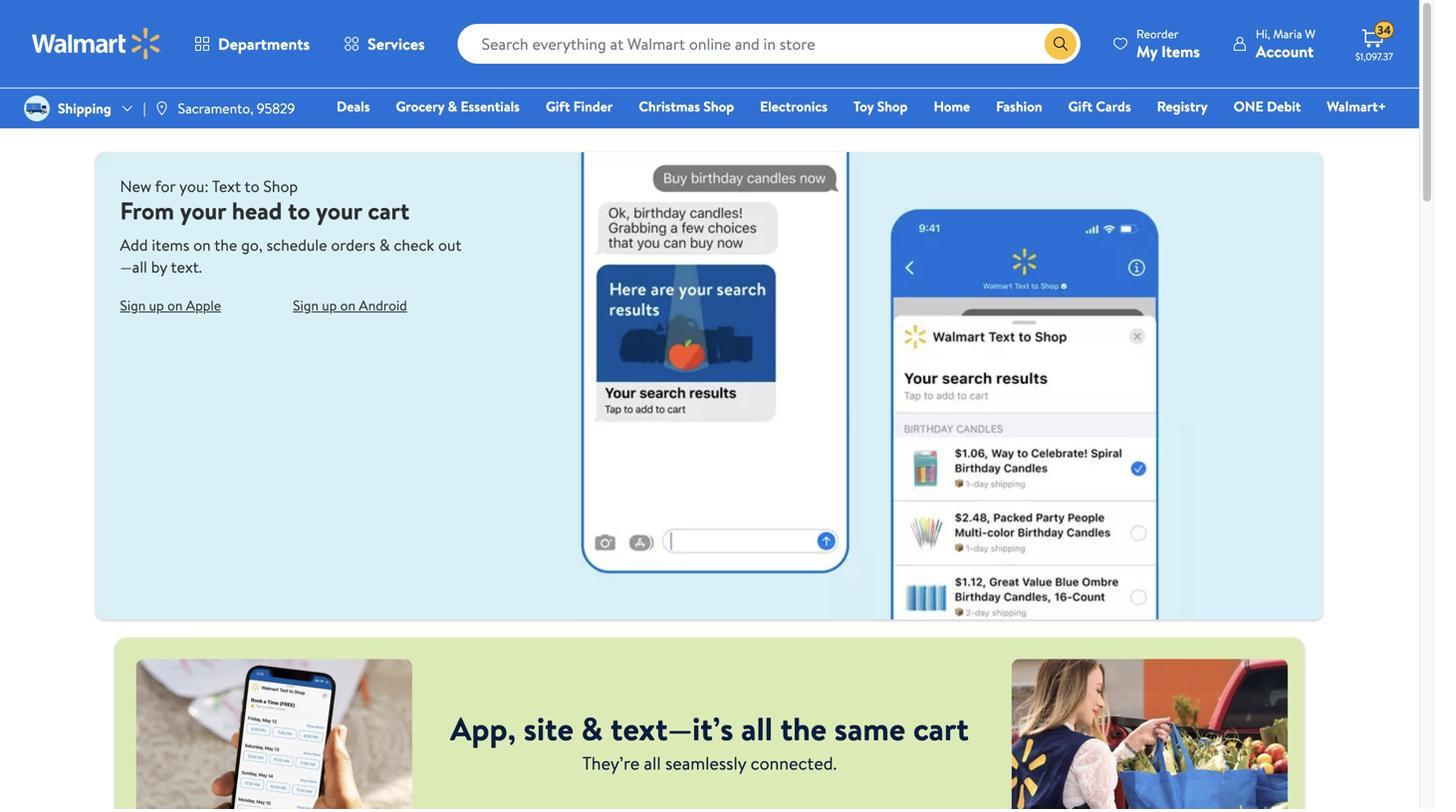 Task type: locate. For each thing, give the bounding box(es) containing it.
0 horizontal spatial cart
[[368, 194, 410, 228]]

1 horizontal spatial up
[[322, 296, 337, 315]]

95829
[[257, 99, 295, 118]]

your
[[180, 194, 226, 228], [316, 194, 362, 228]]

text—it's
[[611, 707, 734, 752]]

christmas shop link
[[630, 96, 743, 117]]

text
[[212, 175, 241, 197]]

schedule
[[267, 234, 327, 256]]

2 horizontal spatial on
[[340, 296, 356, 315]]

gift
[[546, 97, 570, 116], [1068, 97, 1093, 116]]

the left go,
[[214, 234, 237, 256]]

1 vertical spatial &
[[379, 234, 390, 256]]

grocery & essentials
[[396, 97, 520, 116]]

0 horizontal spatial up
[[149, 296, 164, 315]]

cart inside app, site & text—it's all the same cart they're all seamlessly connected.
[[913, 707, 969, 752]]

hi,
[[1256, 25, 1271, 42]]

1 horizontal spatial sign
[[293, 296, 319, 315]]

walmart+
[[1327, 97, 1387, 116]]

sign for sign up on apple
[[120, 296, 146, 315]]

1 sign from the left
[[120, 296, 146, 315]]

 image right |
[[154, 101, 170, 117]]

1 horizontal spatial cart
[[913, 707, 969, 752]]

0 horizontal spatial  image
[[24, 96, 50, 122]]

sign up on apple link
[[120, 296, 221, 315]]

0 horizontal spatial &
[[379, 234, 390, 256]]

$1,097.37
[[1356, 50, 1394, 63]]

text.
[[171, 256, 202, 278]]

from
[[120, 194, 174, 228]]

essentials
[[461, 97, 520, 116]]

one debit
[[1234, 97, 1301, 116]]

up
[[149, 296, 164, 315], [322, 296, 337, 315]]

1 up from the left
[[149, 296, 164, 315]]

1 horizontal spatial your
[[316, 194, 362, 228]]

home
[[934, 97, 970, 116]]

on left apple at the left top
[[167, 296, 183, 315]]

toy shop
[[854, 97, 908, 116]]

cart
[[368, 194, 410, 228], [913, 707, 969, 752]]

new
[[120, 175, 152, 197]]

0 horizontal spatial sign
[[120, 296, 146, 315]]

toy shop link
[[845, 96, 917, 117]]

the
[[214, 234, 237, 256], [781, 707, 827, 752]]

app,
[[450, 707, 516, 752]]

1 vertical spatial cart
[[913, 707, 969, 752]]

2 horizontal spatial shop
[[877, 97, 908, 116]]

1 horizontal spatial gift
[[1068, 97, 1093, 116]]

& right site
[[581, 707, 603, 752]]

on for sign up on apple
[[167, 296, 183, 315]]

Walmart Site-Wide search field
[[458, 24, 1081, 64]]

home link
[[925, 96, 979, 117]]

1 horizontal spatial shop
[[704, 97, 734, 116]]

&
[[448, 97, 457, 116], [379, 234, 390, 256], [581, 707, 603, 752]]

gift finder link
[[537, 96, 622, 117]]

all right text—it's
[[741, 707, 773, 752]]

gift left the finder
[[546, 97, 570, 116]]

all right they're
[[644, 752, 661, 776]]

gift inside "link"
[[546, 97, 570, 116]]

apple
[[186, 296, 221, 315]]

& right grocery
[[448, 97, 457, 116]]

& left check
[[379, 234, 390, 256]]

2 sign from the left
[[293, 296, 319, 315]]

sign down schedule
[[293, 296, 319, 315]]

gift left cards on the top right of page
[[1068, 97, 1093, 116]]

0 vertical spatial &
[[448, 97, 457, 116]]

the inside new for you: text to shop from your head to your cart add items on the go, schedule orders & check out —all by text.
[[214, 234, 237, 256]]

cart up check
[[368, 194, 410, 228]]

w
[[1305, 25, 1316, 42]]

up for apple
[[149, 296, 164, 315]]

departments
[[218, 33, 310, 55]]

cards
[[1096, 97, 1131, 116]]

shop right text
[[263, 175, 298, 197]]

2 up from the left
[[322, 296, 337, 315]]

1 horizontal spatial on
[[193, 234, 211, 256]]

1 horizontal spatial the
[[781, 707, 827, 752]]

to
[[245, 175, 260, 197], [288, 194, 310, 228]]

1 horizontal spatial &
[[448, 97, 457, 116]]

1 vertical spatial the
[[781, 707, 827, 752]]

gift cards link
[[1059, 96, 1140, 117]]

0 vertical spatial the
[[214, 234, 237, 256]]

one debit link
[[1225, 96, 1310, 117]]

0 horizontal spatial your
[[180, 194, 226, 228]]

your up orders
[[316, 194, 362, 228]]

your right for
[[180, 194, 226, 228]]

 image
[[24, 96, 50, 122], [154, 101, 170, 117]]

all
[[741, 707, 773, 752], [644, 752, 661, 776]]

sign up on android link
[[293, 296, 407, 315]]

shop right toy
[[877, 97, 908, 116]]

0 horizontal spatial to
[[245, 175, 260, 197]]

1 your from the left
[[180, 194, 226, 228]]

2 vertical spatial &
[[581, 707, 603, 752]]

sign
[[120, 296, 146, 315], [293, 296, 319, 315]]

add
[[120, 234, 148, 256]]

1 horizontal spatial  image
[[154, 101, 170, 117]]

gift cards
[[1068, 97, 1131, 116]]

cart inside new for you: text to shop from your head to your cart add items on the go, schedule orders & check out —all by text.
[[368, 194, 410, 228]]

sign up on apple
[[120, 296, 221, 315]]

the inside app, site & text—it's all the same cart they're all seamlessly connected.
[[781, 707, 827, 752]]

0 horizontal spatial on
[[167, 296, 183, 315]]

2 your from the left
[[316, 194, 362, 228]]

0 horizontal spatial gift
[[546, 97, 570, 116]]

on
[[193, 234, 211, 256], [167, 296, 183, 315], [340, 296, 356, 315]]

1 gift from the left
[[546, 97, 570, 116]]

one
[[1234, 97, 1264, 116]]

 image for sacramento, 95829
[[154, 101, 170, 117]]

the left same
[[781, 707, 827, 752]]

on right items
[[193, 234, 211, 256]]

shop
[[704, 97, 734, 116], [877, 97, 908, 116], [263, 175, 298, 197]]

christmas
[[639, 97, 700, 116]]

0 horizontal spatial shop
[[263, 175, 298, 197]]

same
[[835, 707, 906, 752]]

0 horizontal spatial the
[[214, 234, 237, 256]]

up down by on the left top of the page
[[149, 296, 164, 315]]

fashion
[[996, 97, 1043, 116]]

& inside new for you: text to shop from your head to your cart add items on the go, schedule orders & check out —all by text.
[[379, 234, 390, 256]]

on left android
[[340, 296, 356, 315]]

shop right "christmas"
[[704, 97, 734, 116]]

items
[[1162, 40, 1200, 62]]

orders
[[331, 234, 376, 256]]

up left android
[[322, 296, 337, 315]]

walmart+ link
[[1318, 96, 1396, 117]]

grocery
[[396, 97, 445, 116]]

sign down —all
[[120, 296, 146, 315]]

to right text
[[245, 175, 260, 197]]

 image left the shipping
[[24, 96, 50, 122]]

cart right same
[[913, 707, 969, 752]]

maria
[[1273, 25, 1302, 42]]

registry
[[1157, 97, 1208, 116]]

0 vertical spatial cart
[[368, 194, 410, 228]]

2 gift from the left
[[1068, 97, 1093, 116]]

to up schedule
[[288, 194, 310, 228]]

2 horizontal spatial &
[[581, 707, 603, 752]]

app, site & text—it's all the same cart. they're all seamlessly connected. image
[[112, 637, 1307, 810]]

sign for sign up on android
[[293, 296, 319, 315]]

deals link
[[328, 96, 379, 117]]



Task type: vqa. For each thing, say whether or not it's contained in the screenshot.
right IN
no



Task type: describe. For each thing, give the bounding box(es) containing it.
hi, maria w account
[[1256, 25, 1316, 62]]

site
[[524, 707, 574, 752]]

sacramento,
[[178, 99, 254, 118]]

gift for gift finder
[[546, 97, 570, 116]]

android
[[359, 296, 407, 315]]

 image for shipping
[[24, 96, 50, 122]]

toy
[[854, 97, 874, 116]]

sign up on android
[[293, 296, 407, 315]]

services button
[[327, 20, 442, 68]]

|
[[143, 99, 146, 118]]

go,
[[241, 234, 263, 256]]

reorder
[[1137, 25, 1179, 42]]

1 horizontal spatial to
[[288, 194, 310, 228]]

shop for christmas shop
[[704, 97, 734, 116]]

sacramento, 95829
[[178, 99, 295, 118]]

services
[[368, 33, 425, 55]]

app, site & text—it's all the same cart they're all seamlessly connected.
[[450, 707, 969, 776]]

out
[[438, 234, 462, 256]]

registry link
[[1148, 96, 1217, 117]]

fashion link
[[987, 96, 1051, 117]]

deals
[[337, 97, 370, 116]]

items
[[152, 234, 189, 256]]

connected.
[[751, 752, 837, 776]]

my
[[1137, 40, 1158, 62]]

search icon image
[[1053, 36, 1069, 52]]

electronics link
[[751, 96, 837, 117]]

for
[[155, 175, 176, 197]]

grocery & essentials link
[[387, 96, 529, 117]]

christmas shop
[[639, 97, 734, 116]]

gift for gift cards
[[1068, 97, 1093, 116]]

Search search field
[[458, 24, 1081, 64]]

you:
[[179, 175, 209, 197]]

electronics
[[760, 97, 828, 116]]

on inside new for you: text to shop from your head to your cart add items on the go, schedule orders & check out —all by text.
[[193, 234, 211, 256]]

& inside app, site & text—it's all the same cart they're all seamlessly connected.
[[581, 707, 603, 752]]

reorder my items
[[1137, 25, 1200, 62]]

head
[[232, 194, 282, 228]]

account
[[1256, 40, 1314, 62]]

shop inside new for you: text to shop from your head to your cart add items on the go, schedule orders & check out —all by text.
[[263, 175, 298, 197]]

up for android
[[322, 296, 337, 315]]

new for you: text to shop from your head to your cart add items on the go, schedule orders & check out —all by text.
[[120, 175, 462, 278]]

34
[[1378, 22, 1391, 39]]

walmart image
[[32, 28, 161, 60]]

debit
[[1267, 97, 1301, 116]]

1 horizontal spatial all
[[741, 707, 773, 752]]

departments button
[[177, 20, 327, 68]]

0 horizontal spatial all
[[644, 752, 661, 776]]

they're
[[582, 752, 640, 776]]

finder
[[574, 97, 613, 116]]

on for sign up on android
[[340, 296, 356, 315]]

gift finder
[[546, 97, 613, 116]]

seamlessly
[[665, 752, 746, 776]]

—all
[[120, 256, 147, 278]]

check
[[394, 234, 434, 256]]

by
[[151, 256, 167, 278]]

shipping
[[58, 99, 111, 118]]

shop for toy shop
[[877, 97, 908, 116]]



